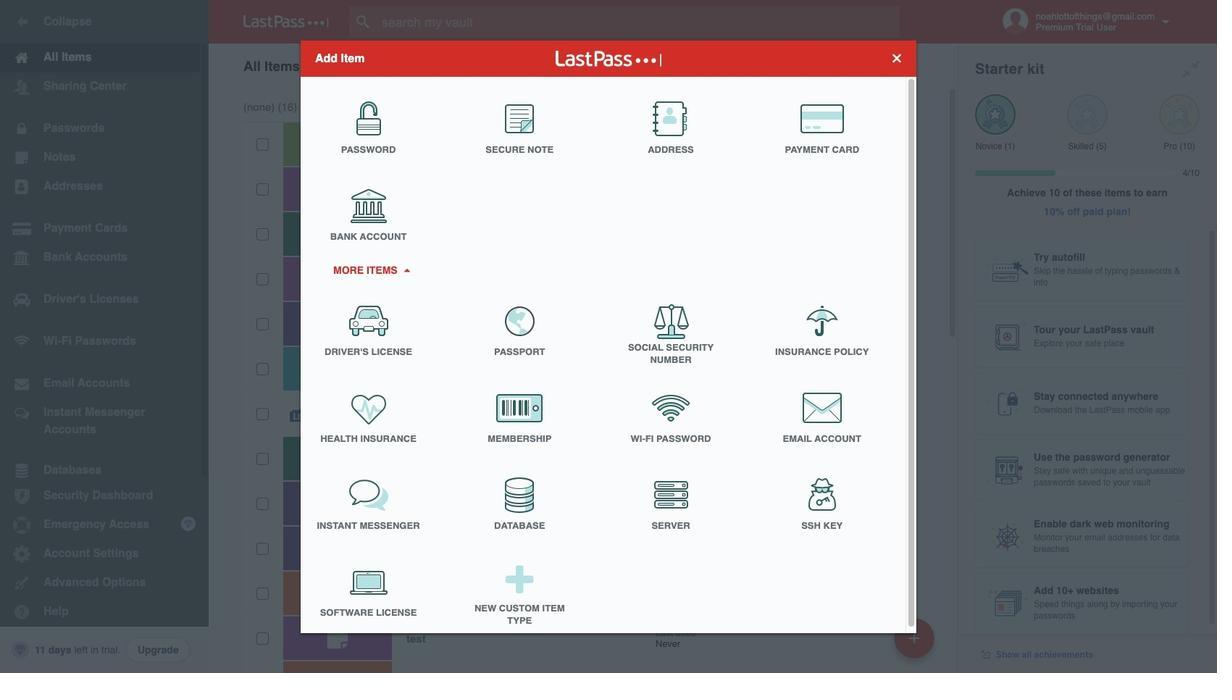 Task type: vqa. For each thing, say whether or not it's contained in the screenshot.
text box
no



Task type: describe. For each thing, give the bounding box(es) containing it.
vault options navigation
[[209, 43, 958, 87]]



Task type: locate. For each thing, give the bounding box(es) containing it.
dialog
[[301, 40, 917, 638]]

lastpass image
[[244, 15, 329, 28]]

new item image
[[910, 633, 920, 643]]

new item navigation
[[889, 614, 944, 673]]

search my vault text field
[[349, 6, 929, 38]]

caret right image
[[402, 268, 412, 272]]

main navigation navigation
[[0, 0, 209, 673]]

Search search field
[[349, 6, 929, 38]]



